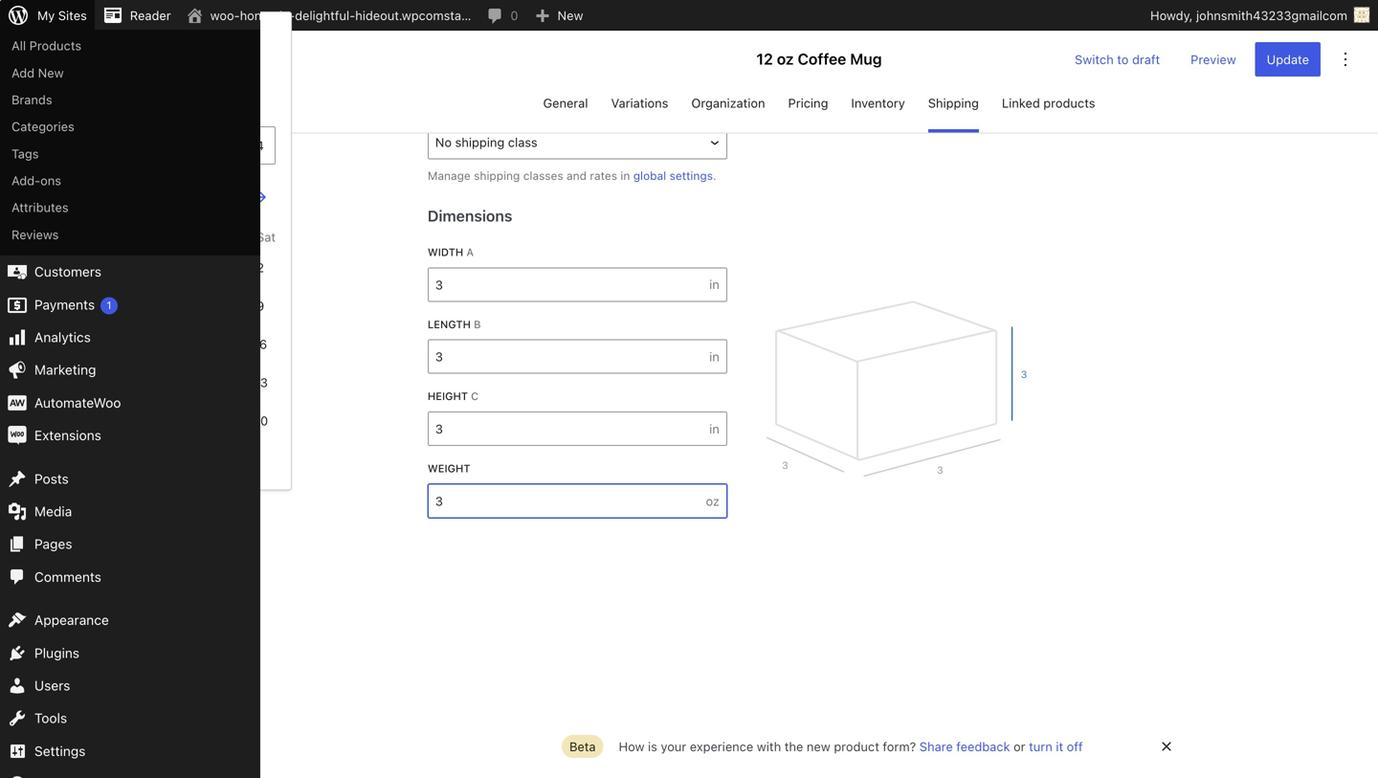 Task type: vqa. For each thing, say whether or not it's contained in the screenshot.
9
yes



Task type: locate. For each thing, give the bounding box(es) containing it.
length b
[[428, 318, 481, 331]]

hide this message image
[[1156, 735, 1179, 758]]

b
[[474, 318, 481, 331]]

all products
[[11, 38, 82, 53]]

form?
[[883, 740, 917, 754]]

c
[[471, 390, 479, 403]]

share feedback button
[[920, 740, 1011, 754]]

height
[[428, 390, 468, 403]]

extensions link
[[0, 420, 260, 452]]

my sites link
[[0, 0, 95, 31]]

new right '0'
[[558, 8, 584, 23]]

products up all products
[[34, 1, 90, 17]]

view next month image
[[247, 186, 270, 209]]

0 vertical spatial oz
[[777, 50, 794, 68]]

linked products
[[1003, 96, 1096, 110]]

add
[[11, 65, 35, 80]]

customers link
[[0, 256, 260, 289]]

0 horizontal spatial new
[[38, 65, 64, 80]]

switch to draft
[[1075, 52, 1161, 67]]

inventory
[[852, 96, 906, 110]]

my sites
[[37, 8, 87, 23]]

oz inside the block: product shipping dimensions fields document
[[706, 494, 720, 508]]

tab list
[[260, 88, 1379, 133]]

0 horizontal spatial oz
[[706, 494, 720, 508]]

reviews link
[[0, 221, 260, 248]]

it
[[1057, 740, 1064, 754]]

products link
[[0, 0, 260, 25]]

None field
[[428, 267, 710, 302], [428, 340, 710, 374], [428, 412, 710, 446], [428, 267, 710, 302], [428, 340, 710, 374], [428, 412, 710, 446]]

delightful-
[[295, 8, 355, 23]]

how
[[619, 740, 645, 754]]

dimensions
[[428, 207, 513, 225]]

variations
[[611, 96, 669, 110]]

media link
[[0, 496, 260, 528]]

reader link
[[95, 0, 179, 31]]

0 link
[[479, 0, 526, 31]]

2 button
[[245, 252, 276, 283]]

in for length b
[[710, 350, 720, 364]]

customers
[[34, 264, 102, 280]]

manage
[[428, 169, 471, 182]]

tab list containing general
[[260, 88, 1379, 133]]

preview link
[[1180, 42, 1248, 77]]

tools
[[34, 711, 67, 726]]

in
[[621, 169, 630, 182], [710, 277, 720, 292], [710, 350, 720, 364], [710, 422, 720, 436]]

general button
[[543, 88, 588, 133]]

categories
[[11, 119, 74, 134]]

9
[[257, 299, 264, 313]]

0 vertical spatial new
[[558, 8, 584, 23]]

beta
[[570, 740, 596, 754]]

reviews
[[11, 227, 59, 242]]

posts link
[[0, 463, 260, 496]]

products
[[34, 1, 90, 17], [29, 38, 82, 53]]

1 horizontal spatial new
[[558, 8, 584, 23]]

1 vertical spatial new
[[38, 65, 64, 80]]

1 horizontal spatial oz
[[777, 50, 794, 68]]

automatewoo link
[[0, 387, 260, 420]]

sites
[[58, 8, 87, 23]]

turn it off button
[[1030, 740, 1084, 754]]

comments
[[34, 569, 101, 585]]

block: product section document
[[428, 49, 1050, 580]]

users link
[[0, 670, 260, 703]]

organization button
[[692, 88, 766, 133]]

23
[[253, 375, 268, 390]]

attributes
[[11, 200, 69, 215]]

comments link
[[0, 561, 260, 594]]

appearance
[[34, 612, 109, 628]]

new link
[[526, 0, 591, 31]]

new down all products
[[38, 65, 64, 80]]

plugins link
[[0, 637, 260, 670]]

feedback
[[957, 740, 1011, 754]]

product editor top bar. region
[[260, 31, 1379, 133]]

add new link
[[0, 59, 260, 86]]

new inside 'link'
[[38, 65, 64, 80]]

new
[[558, 8, 584, 23], [38, 65, 64, 80]]

products down 'my sites'
[[29, 38, 82, 53]]

and
[[567, 169, 587, 182]]

1 vertical spatial oz
[[706, 494, 720, 508]]

add-ons
[[11, 173, 61, 188]]

pages link
[[0, 528, 260, 561]]

height c
[[428, 390, 479, 403]]

variations button
[[611, 88, 669, 133]]

update
[[1268, 52, 1310, 67]]

linked
[[1003, 96, 1041, 110]]

1 vertical spatial products
[[29, 38, 82, 53]]

plugins
[[34, 645, 80, 661]]

payments
[[34, 297, 95, 312]]

to
[[1118, 52, 1129, 67]]



Task type: describe. For each thing, give the bounding box(es) containing it.
pages
[[34, 536, 72, 552]]

.
[[713, 169, 717, 182]]

settings
[[670, 169, 713, 182]]

rates
[[590, 169, 618, 182]]

in for width a
[[710, 277, 720, 292]]

mug
[[851, 50, 883, 68]]

switch to draft button
[[1064, 42, 1172, 77]]

in for height c
[[710, 422, 720, 436]]

ons
[[40, 173, 61, 188]]

howdy, johnsmith43233gmailcom
[[1151, 8, 1348, 23]]

new inside toolbar navigation
[[558, 8, 584, 23]]

brands
[[11, 92, 52, 107]]

products
[[1044, 96, 1096, 110]]

Weight field
[[428, 484, 706, 519]]

appearance link
[[0, 604, 260, 637]]

analytics link
[[0, 321, 260, 354]]

analytics
[[34, 329, 91, 345]]

add-
[[11, 173, 40, 188]]

settings link
[[0, 735, 260, 768]]

linked products button
[[1003, 88, 1096, 133]]

shipping
[[929, 96, 980, 110]]

product
[[834, 740, 880, 754]]

all products link
[[0, 32, 260, 59]]

a
[[467, 246, 474, 258]]

share
[[920, 740, 954, 754]]

12 oz coffee mug
[[757, 50, 883, 68]]

0
[[511, 8, 519, 23]]

tools link
[[0, 703, 260, 735]]

block: product shipping dimensions fields document
[[428, 207, 1050, 534]]

woo-
[[210, 8, 240, 23]]

settings
[[34, 743, 86, 759]]

1
[[107, 299, 112, 312]]

payments 1
[[34, 297, 112, 312]]

toolbar navigation
[[0, 0, 1379, 34]]

oz inside the product editor top bar. region
[[777, 50, 794, 68]]

12
[[757, 50, 774, 68]]

global settings link
[[634, 169, 713, 182]]

pricing
[[789, 96, 829, 110]]

add new
[[11, 65, 64, 80]]

woo-honestly-delightful-hideout.wpcomsta… link
[[179, 0, 479, 31]]

update button
[[1256, 42, 1321, 77]]

automatewoo
[[34, 395, 121, 411]]

woo-honestly-delightful-hideout.wpcomsta…
[[210, 8, 472, 23]]

weight
[[428, 463, 471, 475]]

shipping
[[474, 169, 520, 182]]

0 vertical spatial products
[[34, 1, 90, 17]]

off
[[1067, 740, 1084, 754]]

howdy,
[[1151, 8, 1194, 23]]

calendar application
[[15, 180, 276, 474]]

experience
[[690, 740, 754, 754]]

2 9
[[257, 260, 264, 313]]

global
[[634, 169, 667, 182]]

or
[[1014, 740, 1026, 754]]

turn
[[1030, 740, 1053, 754]]

posts
[[34, 471, 69, 487]]

categories link
[[0, 113, 260, 140]]

tags link
[[0, 140, 260, 167]]

preview
[[1191, 52, 1237, 66]]

all
[[11, 38, 26, 53]]

switch
[[1075, 52, 1114, 67]]

manage shipping classes and rates in global settings .
[[428, 169, 717, 182]]

reader
[[130, 8, 171, 23]]

the
[[785, 740, 804, 754]]

with
[[757, 740, 782, 754]]

general
[[543, 96, 588, 110]]

marketing link
[[0, 354, 260, 387]]

new
[[807, 740, 831, 754]]

users
[[34, 678, 70, 694]]

extensions
[[34, 428, 101, 443]]

2
[[257, 260, 264, 275]]

brands link
[[0, 86, 260, 113]]

width a
[[428, 246, 474, 258]]

options image
[[1335, 48, 1358, 71]]

inventory button
[[852, 88, 906, 133]]

pricing button
[[789, 88, 829, 133]]

is
[[648, 740, 658, 754]]

shipping button
[[929, 88, 980, 133]]

tags
[[11, 146, 39, 161]]

hideout.wpcomsta…
[[355, 8, 472, 23]]

draft
[[1133, 52, 1161, 67]]



